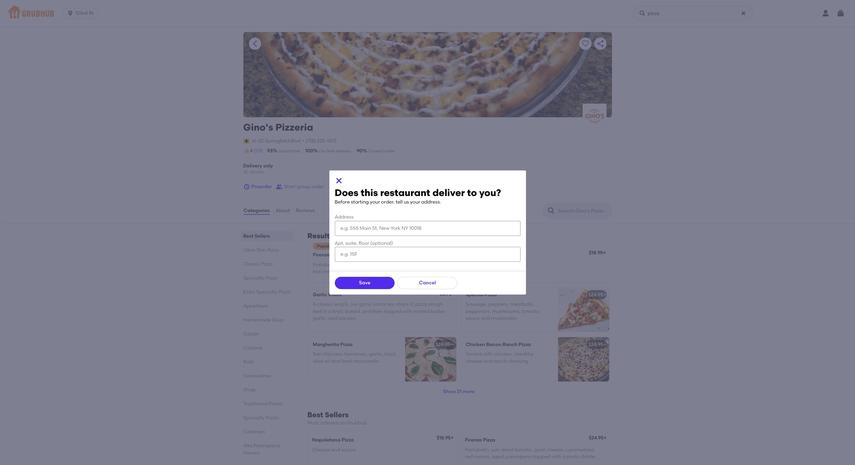 Task type: describe. For each thing, give the bounding box(es) containing it.
san marzano tomatoes, garlic, basil, olive oil and fresh mozzarella.
[[313, 352, 397, 365]]

ranch
[[503, 342, 518, 348]]

apt, suite, floor (optional)
[[335, 241, 393, 246]]

garlic, inside san marzano tomatoes, garlic, basil, olive oil and fresh mozzarella.
[[369, 352, 384, 358]]

this
[[361, 187, 378, 199]]

gino's pizzeria
[[243, 122, 313, 133]]

popular for firenze
[[317, 244, 333, 249]]

on
[[339, 421, 345, 426]]

1 horizontal spatial a
[[410, 269, 413, 275]]

1 horizontal spatial caramelized
[[566, 448, 594, 453]]

$24.95 for san marzano tomatoes, garlic, basil, olive oil and fresh mozzarella.
[[436, 342, 451, 348]]

0 vertical spatial drizzle.
[[429, 269, 444, 275]]

0 vertical spatial sauce.
[[495, 262, 510, 268]]

1 vertical spatial aged
[[492, 454, 504, 460]]

start
[[284, 184, 296, 190]]

chicken,
[[494, 352, 513, 358]]

(718)
[[306, 138, 316, 144]]

fresh
[[341, 359, 353, 365]]

alla
[[243, 444, 252, 449]]

our
[[350, 302, 358, 308]]

and down ordered
[[331, 448, 340, 453]]

best sellers
[[243, 234, 270, 239]]

special pizza
[[466, 292, 497, 298]]

address.
[[421, 199, 441, 205]]

calzone
[[243, 346, 262, 351]]

order inside button
[[312, 184, 324, 190]]

1 vertical spatial sun-
[[491, 448, 502, 453]]

4
[[250, 148, 253, 154]]

margherita
[[313, 342, 339, 348]]

mozzarella. inside the sausage, peppers, meatballs, pepperoni, mushrooms, tomato sauce and mozzarella.
[[491, 316, 518, 322]]

most
[[307, 421, 319, 426]]

categories button
[[243, 199, 270, 223]]

garlic knots
[[313, 292, 342, 298]]

classic pizza
[[243, 262, 273, 267]]

sausage, peppers, meatballs, pepperoni, mushrooms, tomato sauce and mozzarella.
[[466, 302, 539, 322]]

1 vertical spatial napoletana pizza
[[312, 438, 354, 444]]

1 horizontal spatial cheese,
[[547, 448, 564, 453]]

mushrooms,
[[492, 309, 521, 315]]

st
[[89, 10, 94, 16]]

e,g. 555 Main St, New York NY 10018 search field
[[335, 221, 521, 236]]

0 horizontal spatial cheese,
[[394, 262, 412, 268]]

delivery
[[243, 163, 262, 169]]

ultra-thin pizza
[[243, 248, 279, 253]]

0 horizontal spatial portabello, sun-dried tomato, goat cheese, caramelized red onions, aged parmigiana topped with a pesto drizzle.
[[313, 262, 444, 275]]

1 horizontal spatial firenze
[[465, 438, 482, 444]]

extra
[[243, 290, 255, 295]]

0 vertical spatial topped
[[381, 269, 398, 275]]

meatballs,
[[510, 302, 535, 308]]

chicken bacon ranch pizza image
[[558, 338, 609, 382]]

start group order button
[[276, 181, 324, 193]]

1 horizontal spatial $18.95 +
[[589, 250, 606, 256]]

best for best sellers most ordered on grubhub
[[307, 411, 323, 420]]

classic
[[243, 262, 260, 267]]

0 horizontal spatial cheese
[[312, 448, 330, 453]]

with inside served with chicken, cheddar cheese and ranch dressing.
[[483, 352, 493, 358]]

in
[[323, 309, 327, 315]]

deliver
[[433, 187, 465, 199]]

(718) 225-1475 button
[[306, 138, 337, 145]]

0 horizontal spatial firenze
[[313, 252, 330, 258]]

correct order
[[368, 149, 395, 154]]

and inside the sausage, peppers, meatballs, pepperoni, mushrooms, tomato sauce and mozzarella.
[[481, 316, 490, 322]]

0 vertical spatial dried
[[349, 262, 361, 268]]

0 vertical spatial sun-
[[339, 262, 349, 268]]

sellers for best sellers most ordered on grubhub
[[325, 411, 349, 420]]

0 vertical spatial goat
[[382, 262, 393, 268]]

and up "special pizza"
[[485, 262, 494, 268]]

starting
[[351, 199, 369, 205]]

olive
[[313, 359, 324, 365]]

time
[[326, 149, 335, 154]]

knot,
[[333, 309, 344, 315]]

thin
[[256, 248, 266, 253]]

more
[[463, 389, 475, 395]]

1 vertical spatial svg image
[[335, 177, 343, 185]]

preorder button
[[243, 181, 272, 193]]

1 vertical spatial drizzle.
[[581, 454, 597, 460]]

caret left icon image
[[251, 40, 259, 48]]

svg image inside main navigation navigation
[[741, 11, 747, 16]]

with inside a classic snack, our garlic knots are strips of pizza dough tied in a knot, baked, and then topped with melted butter, garlic, and parsley.
[[402, 309, 412, 315]]

1 horizontal spatial firenze pizza
[[465, 438, 495, 444]]

•
[[302, 138, 304, 144]]

and down knot,
[[328, 316, 338, 322]]

margherita pizza image
[[405, 338, 456, 382]]

alla parmigiana heroes
[[243, 444, 280, 457]]

soup
[[272, 318, 284, 323]]

start group order
[[284, 184, 324, 190]]

1 horizontal spatial cheese
[[466, 262, 483, 268]]

61-
[[252, 138, 258, 144]]

cancel button
[[398, 277, 458, 289]]

1 vertical spatial $18.95 +
[[437, 436, 454, 442]]

a classic snack, our garlic knots are strips of pizza dough tied in a knot, baked, and then topped with melted butter, garlic, and parsley.
[[313, 302, 446, 322]]

0 horizontal spatial sauce.
[[341, 448, 357, 453]]

special pizza image
[[558, 288, 609, 332]]

apt,
[[335, 241, 344, 246]]

1 horizontal spatial parmigiana
[[505, 454, 532, 460]]

chicken bacon ranch pizza
[[466, 342, 531, 348]]

knots
[[373, 302, 386, 308]]

0 vertical spatial aged
[[339, 269, 352, 275]]

does this restaurant deliver to you? before starting your order, tell us your address.
[[335, 187, 501, 205]]

1 vertical spatial goat
[[534, 448, 545, 453]]

93
[[267, 148, 273, 154]]

ranch
[[494, 359, 508, 365]]

a
[[313, 302, 316, 308]]

a for $24.95
[[563, 454, 566, 460]]

0 vertical spatial tomato,
[[362, 262, 381, 268]]

gino's pizzeria  logo image
[[583, 107, 607, 125]]

e,g. 15F search field
[[335, 247, 521, 262]]

save this restaurant image
[[581, 40, 589, 48]]

are
[[387, 302, 395, 308]]

0 vertical spatial red
[[313, 269, 321, 275]]

$24.95 + for san marzano tomatoes, garlic, basil, olive oil and fresh mozzarella.
[[436, 342, 453, 348]]

0 vertical spatial pesto
[[415, 269, 428, 275]]

$24.95 for sausage, peppers, meatballs, pepperoni, mushrooms, tomato sauce and mozzarella.
[[589, 292, 603, 298]]

1475
[[327, 138, 337, 144]]

pasta for traditional pasta
[[269, 402, 283, 407]]

topped inside a classic snack, our garlic knots are strips of pizza dough tied in a knot, baked, and then topped with melted butter, garlic, and parsley.
[[384, 309, 401, 315]]

cheese
[[466, 359, 483, 365]]

rolls
[[243, 360, 254, 365]]

appetizers
[[243, 304, 268, 309]]

save this restaurant button
[[579, 38, 592, 50]]

results
[[307, 232, 333, 240]]

2 vertical spatial topped
[[534, 454, 551, 460]]

(optional)
[[370, 241, 393, 246]]

32
[[258, 138, 264, 144]]

pizza
[[415, 302, 427, 308]]

wrap
[[243, 388, 256, 393]]

share icon image
[[596, 40, 604, 48]]

0 horizontal spatial caramelized
[[413, 262, 442, 268]]

mozzarella. inside san marzano tomatoes, garlic, basil, olive oil and fresh mozzarella.
[[354, 359, 380, 365]]

0 vertical spatial napoletana
[[466, 252, 494, 258]]

strips
[[396, 302, 408, 308]]

35–50
[[243, 170, 255, 175]]

ordered
[[320, 421, 338, 426]]

0 horizontal spatial portabello,
[[313, 262, 338, 268]]

sellers for best sellers
[[255, 234, 270, 239]]

61-32 springfield blvd button
[[252, 137, 301, 145]]

springfield
[[265, 138, 290, 144]]

show
[[443, 389, 456, 395]]



Task type: locate. For each thing, give the bounding box(es) containing it.
and
[[485, 262, 494, 268], [362, 309, 371, 315], [328, 316, 338, 322], [481, 316, 490, 322], [331, 359, 340, 365], [484, 359, 493, 365], [331, 448, 340, 453]]

0 horizontal spatial cheese and sauce.
[[312, 448, 357, 453]]

specialty up the "calamari"
[[243, 416, 265, 421]]

1 vertical spatial specialty
[[256, 290, 278, 295]]

$6.75
[[440, 292, 452, 297]]

classic
[[318, 302, 333, 308]]

123rd st button
[[63, 8, 101, 19]]

before
[[335, 199, 350, 205]]

you?
[[479, 187, 501, 199]]

1 horizontal spatial your
[[410, 199, 420, 205]]

1 horizontal spatial popular
[[470, 244, 486, 249]]

dressing.
[[509, 359, 529, 365]]

pepperoni,
[[466, 309, 491, 315]]

1 horizontal spatial cheese and sauce.
[[466, 262, 510, 268]]

about button
[[275, 199, 290, 223]]

peppers,
[[489, 302, 509, 308]]

best up ultra-
[[243, 234, 253, 239]]

svg image
[[837, 9, 845, 17], [67, 10, 74, 17], [639, 10, 646, 17], [243, 184, 250, 191]]

garlic, down tied
[[313, 316, 327, 322]]

calamari
[[243, 430, 265, 435]]

0 horizontal spatial parmigiana
[[353, 269, 380, 275]]

1 horizontal spatial onions,
[[474, 454, 491, 460]]

your down this
[[370, 199, 380, 205]]

garlic
[[313, 292, 327, 298]]

1 horizontal spatial order
[[385, 149, 395, 154]]

basil,
[[385, 352, 397, 358]]

2 horizontal spatial a
[[563, 454, 566, 460]]

topped
[[381, 269, 398, 275], [384, 309, 401, 315], [534, 454, 551, 460]]

categories
[[244, 208, 270, 214]]

served with chicken, cheddar cheese and ranch dressing.
[[466, 352, 534, 365]]

tomato,
[[362, 262, 381, 268], [515, 448, 533, 453]]

0 horizontal spatial red
[[313, 269, 321, 275]]

0 vertical spatial firenze
[[313, 252, 330, 258]]

1 horizontal spatial sellers
[[325, 411, 349, 420]]

0 horizontal spatial napoletana pizza
[[312, 438, 354, 444]]

and down garlic
[[362, 309, 371, 315]]

served
[[466, 352, 482, 358]]

0 vertical spatial a
[[410, 269, 413, 275]]

about
[[276, 208, 290, 214]]

1 vertical spatial portabello,
[[465, 448, 490, 453]]

pasta down traditional pasta
[[266, 416, 279, 421]]

1 your from the left
[[370, 199, 380, 205]]

(29)
[[254, 148, 263, 154]]

1 vertical spatial cheese,
[[547, 448, 564, 453]]

main navigation navigation
[[0, 0, 855, 27]]

1 horizontal spatial $18.95
[[589, 250, 603, 256]]

garlic
[[359, 302, 372, 308]]

1 popular from the left
[[317, 244, 333, 249]]

best up most
[[307, 411, 323, 420]]

0 vertical spatial firenze pizza
[[313, 252, 343, 258]]

garlic,
[[313, 316, 327, 322], [369, 352, 384, 358]]

sellers up thin
[[255, 234, 270, 239]]

on time delivery
[[319, 149, 351, 154]]

delivery
[[336, 149, 351, 154]]

1 vertical spatial cheese and sauce.
[[312, 448, 357, 453]]

your right us
[[410, 199, 420, 205]]

0 horizontal spatial svg image
[[335, 177, 343, 185]]

1 vertical spatial tomato,
[[515, 448, 533, 453]]

0 vertical spatial pasta
[[269, 402, 283, 407]]

salads
[[243, 332, 259, 337]]

0 horizontal spatial onions,
[[322, 269, 338, 275]]

1 vertical spatial napoletana
[[312, 438, 341, 444]]

snack,
[[334, 302, 349, 308]]

best for best sellers
[[243, 234, 253, 239]]

sandwiches
[[243, 374, 271, 379]]

specialty for pasta
[[243, 416, 265, 421]]

and left ranch
[[484, 359, 493, 365]]

"pizza"
[[347, 232, 374, 240]]

cheese down ordered
[[312, 448, 330, 453]]

0 horizontal spatial best
[[243, 234, 253, 239]]

0 horizontal spatial goat
[[382, 262, 393, 268]]

1 vertical spatial firenze
[[465, 438, 482, 444]]

0 horizontal spatial sellers
[[255, 234, 270, 239]]

correct
[[368, 149, 384, 154]]

oil
[[325, 359, 330, 365]]

1 horizontal spatial red
[[465, 454, 473, 460]]

save
[[359, 280, 371, 286]]

$24.95 + for served with chicken, cheddar cheese and ranch dressing.
[[589, 342, 606, 348]]

specialty down specialty pizza
[[256, 290, 278, 295]]

caramelized
[[413, 262, 442, 268], [566, 448, 594, 453]]

results for "pizza"
[[307, 232, 374, 240]]

0 horizontal spatial a
[[328, 309, 331, 315]]

0 horizontal spatial dried
[[349, 262, 361, 268]]

for
[[335, 232, 345, 240]]

0 horizontal spatial $18.95 +
[[437, 436, 454, 442]]

1 horizontal spatial dried
[[502, 448, 514, 453]]

1 vertical spatial best
[[307, 411, 323, 420]]

1 horizontal spatial goat
[[534, 448, 545, 453]]

pizza
[[267, 248, 279, 253], [331, 252, 343, 258], [495, 252, 508, 258], [261, 262, 273, 267], [266, 276, 278, 281], [279, 290, 291, 295], [485, 292, 497, 298], [340, 342, 353, 348], [519, 342, 531, 348], [342, 438, 354, 444], [483, 438, 495, 444]]

goat
[[382, 262, 393, 268], [534, 448, 545, 453]]

pasta for specialty pasta
[[266, 416, 279, 421]]

search icon image
[[547, 207, 555, 215]]

good
[[279, 149, 290, 154]]

svg image inside preorder button
[[243, 184, 250, 191]]

and inside san marzano tomatoes, garlic, basil, olive oil and fresh mozzarella.
[[331, 359, 340, 365]]

2 your from the left
[[410, 199, 420, 205]]

specialty down the classic
[[243, 276, 265, 281]]

$18.95 +
[[589, 250, 606, 256], [437, 436, 454, 442]]

1 vertical spatial mozzarella.
[[354, 359, 380, 365]]

melted
[[413, 309, 430, 315]]

sellers up on
[[325, 411, 349, 420]]

0 horizontal spatial your
[[370, 199, 380, 205]]

1 vertical spatial a
[[328, 309, 331, 315]]

2 vertical spatial specialty
[[243, 416, 265, 421]]

reviews button
[[296, 199, 315, 223]]

preorder
[[251, 184, 272, 190]]

pasta right the traditional
[[269, 402, 283, 407]]

order right group
[[312, 184, 324, 190]]

a inside a classic snack, our garlic knots are strips of pizza dough tied in a knot, baked, and then topped with melted butter, garlic, and parsley.
[[328, 309, 331, 315]]

order
[[385, 149, 395, 154], [312, 184, 324, 190]]

0 vertical spatial parmigiana
[[353, 269, 380, 275]]

only
[[263, 163, 273, 169]]

0 vertical spatial garlic,
[[313, 316, 327, 322]]

subscription pass image
[[243, 139, 250, 144]]

sellers inside best sellers most ordered on grubhub
[[325, 411, 349, 420]]

1 horizontal spatial drizzle.
[[581, 454, 597, 460]]

0 vertical spatial $18.95 +
[[589, 250, 606, 256]]

ultra-
[[243, 248, 256, 253]]

mozzarella. down "tomatoes,"
[[354, 359, 380, 365]]

1 horizontal spatial napoletana
[[466, 252, 494, 258]]

1 vertical spatial order
[[312, 184, 324, 190]]

cancel
[[419, 280, 436, 286]]

100
[[305, 148, 313, 154]]

garlic, inside a classic snack, our garlic knots are strips of pizza dough tied in a knot, baked, and then topped with melted butter, garlic, and parsley.
[[313, 316, 327, 322]]

1 horizontal spatial napoletana pizza
[[466, 252, 508, 258]]

of
[[409, 302, 414, 308]]

food
[[291, 149, 300, 154]]

1 vertical spatial sauce.
[[341, 448, 357, 453]]

61-32 springfield blvd
[[252, 138, 301, 144]]

0 vertical spatial svg image
[[741, 11, 747, 16]]

popular for napoletana
[[470, 244, 486, 249]]

and down pepperoni,
[[481, 316, 490, 322]]

best inside best sellers most ordered on grubhub
[[307, 411, 323, 420]]

0 horizontal spatial aged
[[339, 269, 352, 275]]

napoletana
[[466, 252, 494, 258], [312, 438, 341, 444]]

sun-
[[339, 262, 349, 268], [491, 448, 502, 453]]

chicken
[[466, 342, 485, 348]]

Search Gino's Pizzeria  search field
[[557, 208, 610, 215]]

specialty
[[243, 276, 265, 281], [256, 290, 278, 295], [243, 416, 265, 421]]

1 horizontal spatial aged
[[492, 454, 504, 460]]

san
[[313, 352, 322, 358]]

order right correct on the top
[[385, 149, 395, 154]]

to
[[467, 187, 477, 199]]

pizzeria
[[276, 122, 313, 133]]

on
[[319, 149, 325, 154]]

svg image inside 123rd st button
[[67, 10, 74, 17]]

good food
[[279, 149, 300, 154]]

0 horizontal spatial order
[[312, 184, 324, 190]]

123rd
[[75, 10, 88, 16]]

0 horizontal spatial drizzle.
[[429, 269, 444, 275]]

garlic, left basil,
[[369, 352, 384, 358]]

cheese and sauce. up "special pizza"
[[466, 262, 510, 268]]

does
[[335, 187, 359, 199]]

1 vertical spatial caramelized
[[566, 448, 594, 453]]

and down marzano
[[331, 359, 340, 365]]

bacon
[[486, 342, 501, 348]]

star icon image
[[243, 148, 250, 155]]

cheese,
[[394, 262, 412, 268], [547, 448, 564, 453]]

1 vertical spatial portabello, sun-dried tomato, goat cheese, caramelized red onions, aged parmigiana topped with a pesto drizzle.
[[465, 448, 597, 460]]

tied
[[313, 309, 322, 315]]

2 popular from the left
[[470, 244, 486, 249]]

0 vertical spatial cheese and sauce.
[[466, 262, 510, 268]]

people icon image
[[276, 184, 283, 191]]

show 21 more button
[[306, 385, 612, 400]]

90
[[357, 148, 363, 154]]

0 vertical spatial onions,
[[322, 269, 338, 275]]

$24.95 for served with chicken, cheddar cheese and ranch dressing.
[[589, 342, 603, 348]]

1 horizontal spatial pesto
[[567, 454, 580, 460]]

1 horizontal spatial portabello,
[[465, 448, 490, 453]]

1 vertical spatial dried
[[502, 448, 514, 453]]

1 horizontal spatial portabello, sun-dried tomato, goat cheese, caramelized red onions, aged parmigiana topped with a pesto drizzle.
[[465, 448, 597, 460]]

a for $6.75
[[328, 309, 331, 315]]

sauce
[[466, 316, 480, 322]]

and inside served with chicken, cheddar cheese and ranch dressing.
[[484, 359, 493, 365]]

cheddar
[[514, 352, 534, 358]]

• (718) 225-1475
[[302, 138, 337, 144]]

0 vertical spatial napoletana pizza
[[466, 252, 508, 258]]

mozzarella. down mushrooms,
[[491, 316, 518, 322]]

2 vertical spatial a
[[563, 454, 566, 460]]

1 horizontal spatial sauce.
[[495, 262, 510, 268]]

0 vertical spatial cheese
[[466, 262, 483, 268]]

homemade
[[243, 318, 271, 323]]

onions,
[[322, 269, 338, 275], [474, 454, 491, 460]]

1 vertical spatial garlic,
[[369, 352, 384, 358]]

1 horizontal spatial tomato,
[[515, 448, 533, 453]]

cheese up special
[[466, 262, 483, 268]]

dried
[[349, 262, 361, 268], [502, 448, 514, 453]]

0 vertical spatial portabello, sun-dried tomato, goat cheese, caramelized red onions, aged parmigiana topped with a pesto drizzle.
[[313, 262, 444, 275]]

butter,
[[431, 309, 446, 315]]

0 horizontal spatial $18.95
[[437, 436, 451, 442]]

save button
[[335, 277, 395, 289]]

0 vertical spatial order
[[385, 149, 395, 154]]

tomato
[[522, 309, 539, 315]]

1 horizontal spatial garlic,
[[369, 352, 384, 358]]

cheese and sauce. down ordered
[[312, 448, 357, 453]]

specialty for pizza
[[243, 276, 265, 281]]

1 horizontal spatial best
[[307, 411, 323, 420]]

dough
[[428, 302, 443, 308]]

blvd
[[291, 138, 301, 144]]

0 horizontal spatial sun-
[[339, 262, 349, 268]]

225-
[[317, 138, 327, 144]]

specialty pasta
[[243, 416, 279, 421]]

1 vertical spatial sellers
[[325, 411, 349, 420]]

best sellers most ordered on grubhub
[[307, 411, 367, 426]]

1 vertical spatial parmigiana
[[505, 454, 532, 460]]

svg image
[[741, 11, 747, 16], [335, 177, 343, 185]]

0 horizontal spatial popular
[[317, 244, 333, 249]]

0 vertical spatial mozzarella.
[[491, 316, 518, 322]]

1 vertical spatial cheese
[[312, 448, 330, 453]]

0 vertical spatial best
[[243, 234, 253, 239]]

show 21 more
[[443, 389, 475, 395]]

grubhub
[[346, 421, 367, 426]]

1 vertical spatial $18.95
[[437, 436, 451, 442]]

$24.95 + for sausage, peppers, meatballs, pepperoni, mushrooms, tomato sauce and mozzarella.
[[589, 292, 606, 298]]

0 horizontal spatial tomato,
[[362, 262, 381, 268]]

0 vertical spatial portabello,
[[313, 262, 338, 268]]

then
[[373, 309, 383, 315]]



Task type: vqa. For each thing, say whether or not it's contained in the screenshot.
svg icon inside the 123rd st 'BUTTON'
yes



